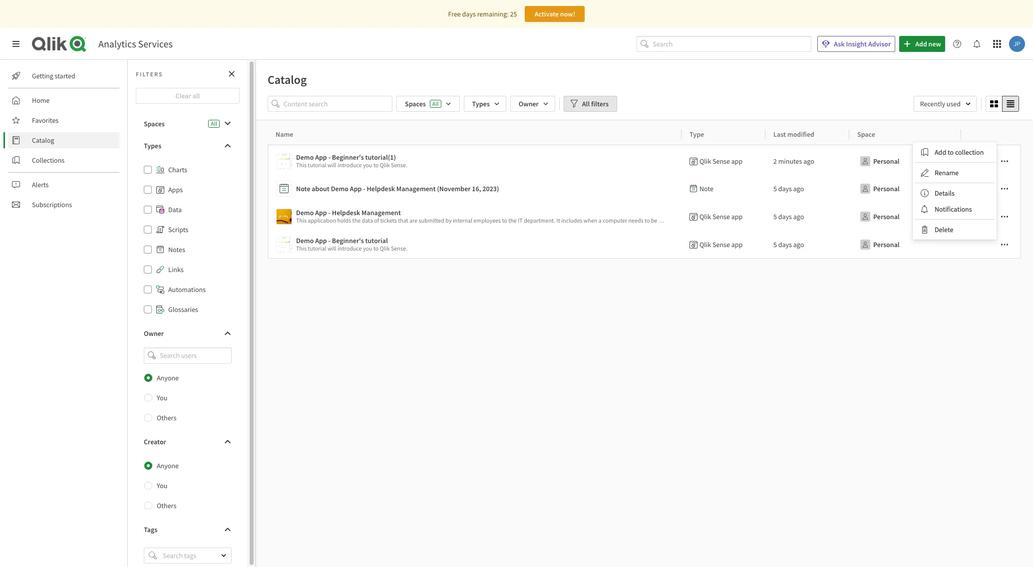 Task type: describe. For each thing, give the bounding box(es) containing it.
analytics services
[[98, 37, 173, 50]]

personal for demo app - helpdesk management
[[873, 212, 900, 221]]

minutes
[[778, 157, 802, 166]]

all filters button
[[564, 96, 617, 112]]

1 5 days ago from the top
[[773, 184, 804, 193]]

this for demo app - beginner's tutorial(1)
[[296, 161, 307, 169]]

owner option group
[[136, 368, 240, 428]]

data
[[168, 205, 182, 214]]

- up demo app - helpdesk management
[[363, 184, 365, 193]]

delete
[[935, 225, 953, 234]]

anyone for owner option group
[[157, 373, 179, 382]]

tags
[[144, 525, 157, 534]]

started
[[55, 71, 75, 80]]

introduce for tutorial
[[338, 245, 362, 252]]

tutorial(1)
[[365, 153, 396, 162]]

app for tutorial
[[731, 240, 743, 249]]

creator option group
[[136, 456, 240, 516]]

more actions image
[[1001, 185, 1009, 193]]

qlik for demo app - beginner's tutorial
[[700, 240, 711, 249]]

ago for demo app - beginner's tutorial
[[793, 240, 804, 249]]

notifications button
[[915, 201, 995, 217]]

searchbar element
[[637, 36, 812, 52]]

to for 5 days ago
[[373, 245, 379, 252]]

ask
[[834, 39, 845, 48]]

2 sense from the top
[[713, 212, 730, 221]]

introduce for tutorial(1)
[[338, 161, 362, 169]]

5 for demo app - helpdesk management
[[773, 212, 777, 221]]

search tags image
[[149, 552, 157, 560]]

personal cell for demo app - beginner's tutorial(1)
[[849, 145, 961, 175]]

type
[[690, 130, 704, 139]]

tutorial for demo app - beginner's tutorial(1)
[[308, 161, 326, 169]]

1 5 days ago cell from the top
[[765, 175, 849, 203]]

all
[[582, 99, 590, 108]]

16,
[[472, 184, 481, 193]]

details button
[[915, 185, 995, 201]]

note for note
[[700, 184, 713, 193]]

others for creator option group
[[157, 501, 176, 510]]

now!
[[560, 9, 575, 18]]

filters
[[591, 99, 609, 108]]

will for tutorial(1)
[[328, 161, 336, 169]]

notifications
[[935, 205, 972, 214]]

sense for tutorial(1)
[[713, 157, 730, 166]]

creator button
[[136, 434, 240, 450]]

details
[[935, 189, 955, 198]]

about
[[312, 184, 329, 193]]

demo app - beginner's tutorial(1) this tutorial will introduce you to qlik sense.
[[296, 153, 407, 169]]

demo app - helpdesk management
[[296, 208, 401, 217]]

0 vertical spatial catalog
[[268, 72, 307, 87]]

getting started
[[32, 71, 75, 80]]

personal button for demo app - helpdesk management
[[857, 209, 902, 225]]

catalog link
[[8, 132, 120, 148]]

ask insight advisor
[[834, 39, 891, 48]]

app for demo app - beginner's tutorial this tutorial will introduce you to qlik sense.
[[315, 236, 327, 245]]

free days remaining: 25
[[448, 9, 517, 18]]

owner
[[144, 329, 164, 338]]

remaining:
[[477, 9, 509, 18]]

demo for demo app - helpdesk management
[[296, 208, 314, 217]]

2 minutes ago button
[[773, 153, 814, 169]]

close sidebar menu image
[[12, 40, 20, 48]]

glossaries
[[168, 305, 198, 314]]

name
[[276, 130, 293, 139]]

note about demo app - helpdesk management (november 16, 2023)
[[296, 184, 499, 193]]

cell for demo app - helpdesk management
[[961, 203, 1021, 231]]

home link
[[8, 92, 120, 108]]

getting
[[32, 71, 53, 80]]

creator
[[144, 437, 166, 446]]

2 personal cell from the top
[[849, 175, 961, 203]]

alerts
[[32, 180, 49, 189]]

home
[[32, 96, 50, 105]]

activate
[[535, 9, 559, 18]]

last
[[773, 130, 786, 139]]

space
[[857, 130, 875, 139]]

filters
[[136, 70, 163, 78]]

switch view group
[[986, 96, 1019, 112]]

will for tutorial
[[328, 245, 336, 252]]

5 for demo app - beginner's tutorial
[[773, 240, 777, 249]]

last modified
[[773, 130, 814, 139]]

5 days ago for demo app - helpdesk management
[[773, 212, 804, 221]]

you for owner option group
[[157, 393, 167, 402]]

Content search text field
[[284, 96, 392, 112]]

collections link
[[8, 152, 120, 168]]

5 days ago cell for demo app - beginner's tutorial
[[765, 231, 849, 259]]

2023)
[[482, 184, 499, 193]]

ago for demo app - beginner's tutorial(1)
[[803, 157, 814, 166]]

owner button
[[136, 326, 240, 342]]

activate now!
[[535, 9, 575, 18]]

5 days ago button for demo app - helpdesk management
[[773, 209, 804, 225]]

2 personal from the top
[[873, 184, 900, 193]]

app up demo app - helpdesk management
[[350, 184, 362, 193]]

demo app - helpdesk management button
[[276, 207, 678, 227]]

modified
[[787, 130, 814, 139]]

0 vertical spatial helpdesk
[[367, 184, 395, 193]]

automations
[[168, 285, 206, 294]]

filters region
[[256, 94, 1033, 120]]

demo for demo app - beginner's tutorial this tutorial will introduce you to qlik sense.
[[296, 236, 314, 245]]



Task type: locate. For each thing, give the bounding box(es) containing it.
collection
[[955, 148, 984, 157]]

you for tutorial(1)
[[363, 161, 372, 169]]

0 vertical spatial app
[[731, 157, 743, 166]]

will inside demo app - beginner's tutorial(1) this tutorial will introduce you to qlik sense.
[[328, 161, 336, 169]]

you for tutorial
[[363, 245, 372, 252]]

2 introduce from the top
[[338, 245, 362, 252]]

qlik for demo app - beginner's tutorial(1)
[[700, 157, 711, 166]]

- inside demo app - beginner's tutorial(1) this tutorial will introduce you to qlik sense.
[[328, 153, 331, 162]]

1 personal button from the top
[[857, 153, 902, 169]]

to
[[948, 148, 954, 157], [373, 161, 379, 169], [373, 245, 379, 252]]

1 cell from the top
[[961, 145, 1021, 175]]

you down demo app - helpdesk management
[[363, 245, 372, 252]]

1 vertical spatial you
[[157, 481, 167, 490]]

3 5 days ago from the top
[[773, 240, 804, 249]]

app
[[731, 157, 743, 166], [731, 212, 743, 221], [731, 240, 743, 249]]

analytics
[[98, 37, 136, 50]]

5 days ago
[[773, 184, 804, 193], [773, 212, 804, 221], [773, 240, 804, 249]]

you down creator
[[157, 481, 167, 490]]

others inside creator option group
[[157, 501, 176, 510]]

1 vertical spatial this
[[296, 245, 307, 252]]

Search text field
[[653, 36, 812, 52]]

will inside demo app - beginner's tutorial this tutorial will introduce you to qlik sense.
[[328, 245, 336, 252]]

helpdesk down tutorial(1) at the top of the page
[[367, 184, 395, 193]]

introduce inside demo app - beginner's tutorial this tutorial will introduce you to qlik sense.
[[338, 245, 362, 252]]

1 vertical spatial helpdesk
[[332, 208, 360, 217]]

1 sense from the top
[[713, 157, 730, 166]]

2 minutes ago
[[773, 157, 814, 166]]

management left (november
[[396, 184, 436, 193]]

tutorial inside demo app - beginner's tutorial(1) this tutorial will introduce you to qlik sense.
[[308, 161, 326, 169]]

will up about
[[328, 161, 336, 169]]

0 vertical spatial anyone
[[157, 373, 179, 382]]

links
[[168, 265, 184, 274]]

sense. for demo app - beginner's tutorial(1)
[[391, 161, 407, 169]]

0 horizontal spatial catalog
[[32, 136, 54, 145]]

all filters
[[582, 99, 609, 108]]

note cell
[[682, 175, 765, 203]]

demo inside demo app - beginner's tutorial this tutorial will introduce you to qlik sense.
[[296, 236, 314, 245]]

anyone down creator
[[157, 461, 179, 470]]

2 vertical spatial qlik sense app
[[700, 240, 743, 249]]

3 5 days ago cell from the top
[[765, 231, 849, 259]]

catalog inside catalog link
[[32, 136, 54, 145]]

4 cell from the top
[[961, 231, 1021, 259]]

2
[[773, 157, 777, 166]]

sense. inside demo app - beginner's tutorial(1) this tutorial will introduce you to qlik sense.
[[391, 161, 407, 169]]

0 vertical spatial will
[[328, 161, 336, 169]]

0 vertical spatial you
[[363, 161, 372, 169]]

types button
[[136, 138, 240, 154]]

2 vertical spatial to
[[373, 245, 379, 252]]

app down about
[[315, 208, 327, 217]]

beginner's down demo app - helpdesk management
[[332, 236, 364, 245]]

rename
[[935, 168, 959, 177]]

1 will from the top
[[328, 161, 336, 169]]

2 cell from the top
[[961, 175, 1021, 203]]

2 5 days ago from the top
[[773, 212, 804, 221]]

1 vertical spatial will
[[328, 245, 336, 252]]

app for tutorial(1)
[[731, 157, 743, 166]]

management
[[396, 184, 436, 193], [362, 208, 401, 217]]

note
[[296, 184, 310, 193], [700, 184, 713, 193]]

5 days ago button
[[773, 209, 804, 225], [773, 237, 804, 253]]

app inside demo app - beginner's tutorial this tutorial will introduce you to qlik sense.
[[315, 236, 327, 245]]

beginner's for tutorial
[[332, 236, 364, 245]]

2 note from the left
[[700, 184, 713, 193]]

3 personal button from the top
[[857, 209, 902, 225]]

1 you from the top
[[157, 393, 167, 402]]

ago inside button
[[803, 157, 814, 166]]

qlik sense app image for demo app - beginner's tutorial(1)
[[277, 154, 292, 169]]

rename button
[[915, 165, 995, 181]]

1 personal from the top
[[873, 157, 900, 166]]

3 qlik sense app image from the top
[[277, 237, 292, 252]]

0 vertical spatial this
[[296, 161, 307, 169]]

0 vertical spatial qlik sense app
[[700, 157, 743, 166]]

personal button for demo app - beginner's tutorial(1)
[[857, 153, 902, 169]]

3 personal from the top
[[873, 212, 900, 221]]

sense. for demo app - beginner's tutorial
[[391, 245, 407, 252]]

note about demo app - helpdesk management (november 16, 2023) button
[[276, 179, 678, 199]]

2 5 days ago button from the top
[[773, 237, 804, 253]]

1 vertical spatial app
[[731, 212, 743, 221]]

1 vertical spatial management
[[362, 208, 401, 217]]

qlik sense app image
[[277, 154, 292, 169], [277, 209, 292, 224], [277, 237, 292, 252]]

5
[[773, 184, 777, 193], [773, 212, 777, 221], [773, 240, 777, 249]]

you inside creator option group
[[157, 481, 167, 490]]

you inside demo app - beginner's tutorial this tutorial will introduce you to qlik sense.
[[363, 245, 372, 252]]

others
[[157, 413, 176, 422], [157, 501, 176, 510]]

app up about
[[315, 153, 327, 162]]

- inside demo app - beginner's tutorial this tutorial will introduce you to qlik sense.
[[328, 236, 331, 245]]

to inside demo app - beginner's tutorial this tutorial will introduce you to qlik sense.
[[373, 245, 379, 252]]

qlik sense app image for demo app - helpdesk management
[[277, 209, 292, 224]]

beginner's
[[332, 153, 364, 162], [332, 236, 364, 245]]

navigation pane element
[[0, 64, 127, 217]]

2 vertical spatial qlik sense app image
[[277, 237, 292, 252]]

qlik inside demo app - beginner's tutorial(1) this tutorial will introduce you to qlik sense.
[[380, 161, 390, 169]]

personal cell for demo app - beginner's tutorial
[[849, 231, 961, 259]]

qlik sense app cell
[[682, 145, 765, 175], [682, 203, 765, 231], [682, 231, 765, 259]]

1 vertical spatial introduce
[[338, 245, 362, 252]]

0 horizontal spatial helpdesk
[[332, 208, 360, 217]]

3 5 from the top
[[773, 240, 777, 249]]

1 you from the top
[[363, 161, 372, 169]]

personal cell for demo app - helpdesk management
[[849, 203, 961, 231]]

5 days ago button for demo app - beginner's tutorial
[[773, 237, 804, 253]]

demo inside demo app - beginner's tutorial(1) this tutorial will introduce you to qlik sense.
[[296, 153, 314, 162]]

1 horizontal spatial helpdesk
[[367, 184, 395, 193]]

this inside demo app - beginner's tutorial this tutorial will introduce you to qlik sense.
[[296, 245, 307, 252]]

qlik sense app for tutorial
[[700, 240, 743, 249]]

menu
[[913, 142, 997, 240]]

others up creator
[[157, 413, 176, 422]]

personal
[[873, 157, 900, 166], [873, 184, 900, 193], [873, 212, 900, 221], [873, 240, 900, 249]]

1 beginner's from the top
[[332, 153, 364, 162]]

4 personal button from the top
[[857, 237, 902, 253]]

- up about
[[328, 153, 331, 162]]

- for management
[[328, 208, 331, 217]]

ask insight advisor button
[[817, 36, 895, 52]]

tutorial for demo app - beginner's tutorial
[[308, 245, 326, 252]]

2 anyone from the top
[[157, 461, 179, 470]]

app down demo app - helpdesk management
[[315, 236, 327, 245]]

favorites
[[32, 116, 59, 125]]

insight
[[846, 39, 867, 48]]

1 horizontal spatial note
[[700, 184, 713, 193]]

cell down "collection"
[[961, 175, 1021, 203]]

personal button for demo app - beginner's tutorial
[[857, 237, 902, 253]]

0 vertical spatial to
[[948, 148, 954, 157]]

scripts
[[168, 225, 188, 234]]

others inside owner option group
[[157, 413, 176, 422]]

3 qlik sense app cell from the top
[[682, 231, 765, 259]]

1 horizontal spatial catalog
[[268, 72, 307, 87]]

2 others from the top
[[157, 501, 176, 510]]

beginner's inside demo app - beginner's tutorial this tutorial will introduce you to qlik sense.
[[332, 236, 364, 245]]

free
[[448, 9, 461, 18]]

1 introduce from the top
[[338, 161, 362, 169]]

1 qlik sense app cell from the top
[[682, 145, 765, 175]]

1 app from the top
[[731, 157, 743, 166]]

1 vertical spatial to
[[373, 161, 379, 169]]

note for note about demo app - helpdesk management (november 16, 2023)
[[296, 184, 310, 193]]

0 vertical spatial 5 days ago button
[[773, 209, 804, 225]]

qlik for demo app - helpdesk management
[[700, 212, 711, 221]]

2 vertical spatial app
[[731, 240, 743, 249]]

you up creator
[[157, 393, 167, 402]]

1 vertical spatial qlik sense app
[[700, 212, 743, 221]]

others up tags
[[157, 501, 176, 510]]

sense. inside demo app - beginner's tutorial this tutorial will introduce you to qlik sense.
[[391, 245, 407, 252]]

introduce left tutorial(1) at the top of the page
[[338, 161, 362, 169]]

introduce inside demo app - beginner's tutorial(1) this tutorial will introduce you to qlik sense.
[[338, 161, 362, 169]]

add
[[935, 148, 946, 157]]

subscriptions
[[32, 200, 72, 209]]

to right add
[[948, 148, 954, 157]]

ago for demo app - helpdesk management
[[793, 212, 804, 221]]

- for tutorial(1)
[[328, 153, 331, 162]]

you
[[157, 393, 167, 402], [157, 481, 167, 490]]

anyone inside owner option group
[[157, 373, 179, 382]]

will down demo app - helpdesk management
[[328, 245, 336, 252]]

anyone
[[157, 373, 179, 382], [157, 461, 179, 470]]

3 app from the top
[[731, 240, 743, 249]]

0 vertical spatial sense.
[[391, 161, 407, 169]]

favorites link
[[8, 112, 120, 128]]

demo for demo app - beginner's tutorial(1) this tutorial will introduce you to qlik sense.
[[296, 153, 314, 162]]

qlik sense app cell for tutorial(1)
[[682, 145, 765, 175]]

2 vertical spatial 5
[[773, 240, 777, 249]]

app inside demo app - beginner's tutorial(1) this tutorial will introduce you to qlik sense.
[[315, 153, 327, 162]]

0 vertical spatial sense
[[713, 157, 730, 166]]

0 vertical spatial introduce
[[338, 161, 362, 169]]

recently used image
[[914, 96, 977, 112]]

app for demo app - helpdesk management
[[315, 208, 327, 217]]

sense
[[713, 157, 730, 166], [713, 212, 730, 221], [713, 240, 730, 249]]

you up note about demo app - helpdesk management (november 16, 2023)
[[363, 161, 372, 169]]

to inside demo app - beginner's tutorial(1) this tutorial will introduce you to qlik sense.
[[373, 161, 379, 169]]

1 vertical spatial you
[[363, 245, 372, 252]]

cell for demo app - beginner's tutorial
[[961, 231, 1021, 259]]

tags button
[[136, 522, 240, 538]]

1 vertical spatial others
[[157, 501, 176, 510]]

2 beginner's from the top
[[332, 236, 364, 245]]

2 personal button from the top
[[857, 181, 902, 197]]

2 will from the top
[[328, 245, 336, 252]]

others for owner option group
[[157, 413, 176, 422]]

anyone inside creator option group
[[157, 461, 179, 470]]

this inside demo app - beginner's tutorial(1) this tutorial will introduce you to qlik sense.
[[296, 161, 307, 169]]

(november
[[437, 184, 471, 193]]

0 vertical spatial beginner's
[[332, 153, 364, 162]]

open image
[[221, 553, 227, 559]]

this for demo app - beginner's tutorial
[[296, 245, 307, 252]]

to for 2 minutes ago
[[373, 161, 379, 169]]

cell right delete
[[961, 231, 1021, 259]]

0 vertical spatial 5
[[773, 184, 777, 193]]

1 vertical spatial anyone
[[157, 461, 179, 470]]

1 personal cell from the top
[[849, 145, 961, 175]]

to inside button
[[948, 148, 954, 157]]

1 vertical spatial sense
[[713, 212, 730, 221]]

1 vertical spatial catalog
[[32, 136, 54, 145]]

qlik sense app cell for tutorial
[[682, 231, 765, 259]]

personal cell
[[849, 145, 961, 175], [849, 175, 961, 203], [849, 203, 961, 231], [849, 231, 961, 259]]

demo
[[296, 153, 314, 162], [331, 184, 349, 193], [296, 208, 314, 217], [296, 236, 314, 245]]

-
[[328, 153, 331, 162], [363, 184, 365, 193], [328, 208, 331, 217], [328, 236, 331, 245]]

2 minutes ago cell
[[765, 145, 849, 175]]

note inside button
[[296, 184, 310, 193]]

1 anyone from the top
[[157, 373, 179, 382]]

app for demo app - beginner's tutorial(1) this tutorial will introduce you to qlik sense.
[[315, 153, 327, 162]]

personal for demo app - beginner's tutorial
[[873, 240, 900, 249]]

25
[[510, 9, 517, 18]]

beginner's for tutorial(1)
[[332, 153, 364, 162]]

getting started link
[[8, 68, 120, 84]]

2 qlik sense app image from the top
[[277, 209, 292, 224]]

5 days ago cell for demo app - helpdesk management
[[765, 203, 849, 231]]

2 you from the top
[[157, 481, 167, 490]]

helpdesk up demo app - beginner's tutorial this tutorial will introduce you to qlik sense.
[[332, 208, 360, 217]]

cell down more actions image
[[961, 203, 1021, 231]]

management down note about demo app - helpdesk management (november 16, 2023)
[[362, 208, 401, 217]]

1 vertical spatial sense.
[[391, 245, 407, 252]]

4 personal from the top
[[873, 240, 900, 249]]

app
[[315, 153, 327, 162], [350, 184, 362, 193], [315, 208, 327, 217], [315, 236, 327, 245]]

types
[[144, 141, 161, 150]]

sense.
[[391, 161, 407, 169], [391, 245, 407, 252]]

1 5 days ago button from the top
[[773, 209, 804, 225]]

0 vertical spatial you
[[157, 393, 167, 402]]

qlik
[[700, 157, 711, 166], [380, 161, 390, 169], [700, 212, 711, 221], [700, 240, 711, 249], [380, 245, 390, 252]]

personal for demo app - beginner's tutorial(1)
[[873, 157, 900, 166]]

to down demo app - helpdesk management
[[373, 245, 379, 252]]

you inside owner option group
[[157, 393, 167, 402]]

- for tutorial
[[328, 236, 331, 245]]

5 days ago cell
[[765, 175, 849, 203], [765, 203, 849, 231], [765, 231, 849, 259]]

2 sense. from the top
[[391, 245, 407, 252]]

add to collection
[[935, 148, 984, 157]]

2 this from the top
[[296, 245, 307, 252]]

apps
[[168, 185, 183, 194]]

you inside demo app - beginner's tutorial(1) this tutorial will introduce you to qlik sense.
[[363, 161, 372, 169]]

you for creator option group
[[157, 481, 167, 490]]

introduce
[[338, 161, 362, 169], [338, 245, 362, 252]]

helpdesk
[[367, 184, 395, 193], [332, 208, 360, 217]]

1 qlik sense app from the top
[[700, 157, 743, 166]]

to up note about demo app - helpdesk management (november 16, 2023)
[[373, 161, 379, 169]]

catalog
[[268, 72, 307, 87], [32, 136, 54, 145]]

anyone down owner
[[157, 373, 179, 382]]

1 vertical spatial 5 days ago
[[773, 212, 804, 221]]

2 vertical spatial 5 days ago
[[773, 240, 804, 249]]

alerts link
[[8, 177, 120, 193]]

2 qlik sense app cell from the top
[[682, 203, 765, 231]]

0 horizontal spatial note
[[296, 184, 310, 193]]

1 note from the left
[[296, 184, 310, 193]]

cell for demo app - beginner's tutorial(1)
[[961, 145, 1021, 175]]

collections
[[32, 156, 65, 165]]

2 5 from the top
[[773, 212, 777, 221]]

1 vertical spatial beginner's
[[332, 236, 364, 245]]

4 personal cell from the top
[[849, 231, 961, 259]]

2 5 days ago cell from the top
[[765, 203, 849, 231]]

0 vertical spatial qlik sense app image
[[277, 154, 292, 169]]

cell up more actions image
[[961, 145, 1021, 175]]

introduce down demo app - helpdesk management
[[338, 245, 362, 252]]

- down demo app - helpdesk management
[[328, 236, 331, 245]]

0 vertical spatial others
[[157, 413, 176, 422]]

beginner's inside demo app - beginner's tutorial(1) this tutorial will introduce you to qlik sense.
[[332, 153, 364, 162]]

sense for tutorial
[[713, 240, 730, 249]]

services
[[138, 37, 173, 50]]

menu containing add to collection
[[913, 142, 997, 240]]

add to collection button
[[915, 144, 995, 160]]

3 sense from the top
[[713, 240, 730, 249]]

demo app - beginner's tutorial this tutorial will introduce you to qlik sense.
[[296, 236, 407, 252]]

2 vertical spatial sense
[[713, 240, 730, 249]]

cell
[[961, 145, 1021, 175], [961, 175, 1021, 203], [961, 203, 1021, 231], [961, 231, 1021, 259]]

qlik sense app image for demo app - beginner's tutorial
[[277, 237, 292, 252]]

charts
[[168, 165, 187, 174]]

1 5 from the top
[[773, 184, 777, 193]]

0 vertical spatial management
[[396, 184, 436, 193]]

1 vertical spatial 5
[[773, 212, 777, 221]]

1 others from the top
[[157, 413, 176, 422]]

3 personal cell from the top
[[849, 203, 961, 231]]

personal button
[[857, 153, 902, 169], [857, 181, 902, 197], [857, 209, 902, 225], [857, 237, 902, 253]]

1 qlik sense app image from the top
[[277, 154, 292, 169]]

qlik sense app image inside 'demo app - helpdesk management' button
[[277, 209, 292, 224]]

3 cell from the top
[[961, 203, 1021, 231]]

qlik sense app for tutorial(1)
[[700, 157, 743, 166]]

analytics services element
[[98, 37, 173, 50]]

1 vertical spatial 5 days ago button
[[773, 237, 804, 253]]

- down about
[[328, 208, 331, 217]]

tutorial
[[308, 161, 326, 169], [365, 236, 388, 245], [308, 245, 326, 252]]

advisor
[[868, 39, 891, 48]]

1 this from the top
[[296, 161, 307, 169]]

2 you from the top
[[363, 245, 372, 252]]

subscriptions link
[[8, 197, 120, 213]]

2 app from the top
[[731, 212, 743, 221]]

anyone for creator option group
[[157, 461, 179, 470]]

1 sense. from the top
[[391, 161, 407, 169]]

notes
[[168, 245, 185, 254]]

delete button
[[915, 222, 995, 238]]

search tags element
[[149, 552, 157, 560]]

note inside cell
[[700, 184, 713, 193]]

beginner's left tutorial(1) at the top of the page
[[332, 153, 364, 162]]

2 qlik sense app from the top
[[700, 212, 743, 221]]

qlik inside demo app - beginner's tutorial this tutorial will introduce you to qlik sense.
[[380, 245, 390, 252]]

activate now! link
[[525, 6, 585, 22]]

0 vertical spatial 5 days ago
[[773, 184, 804, 193]]

1 vertical spatial qlik sense app image
[[277, 209, 292, 224]]

days
[[462, 9, 476, 18], [778, 184, 792, 193], [778, 212, 792, 221], [778, 240, 792, 249]]

5 days ago for demo app - beginner's tutorial
[[773, 240, 804, 249]]

3 qlik sense app from the top
[[700, 240, 743, 249]]



Task type: vqa. For each thing, say whether or not it's contained in the screenshot.
Introduce
yes



